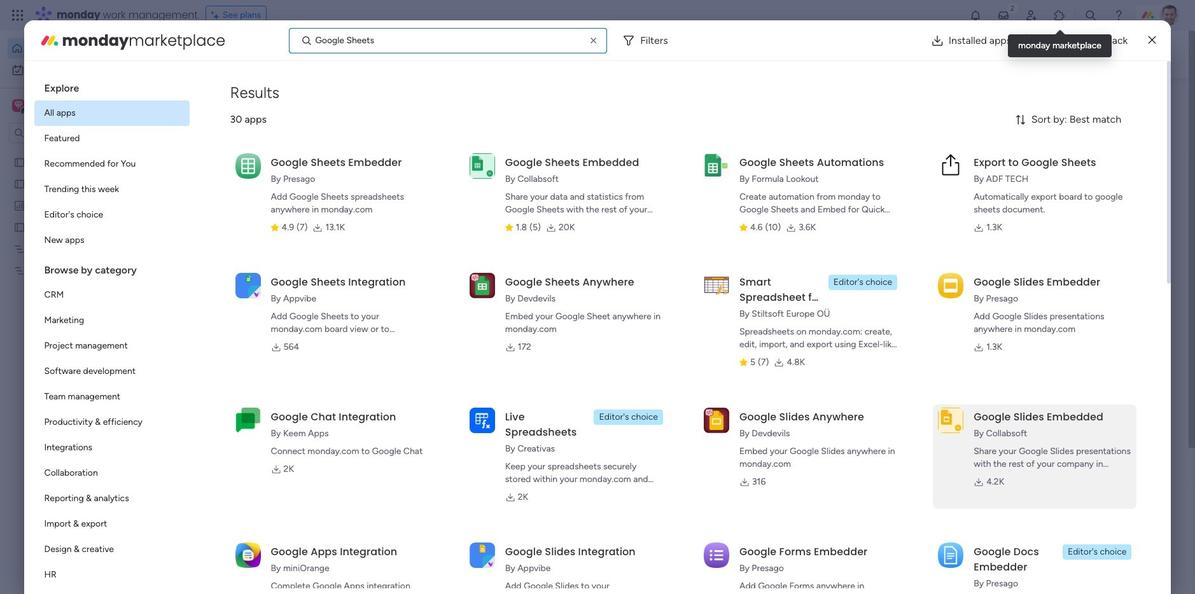 Task type: vqa. For each thing, say whether or not it's contained in the screenshot.
first HEADING from the bottom of the page
yes



Task type: describe. For each thing, give the bounding box(es) containing it.
Search in workspace field
[[27, 126, 106, 140]]

1 horizontal spatial terry turtle image
[[1160, 5, 1180, 25]]

1 heading from the top
[[34, 71, 189, 101]]

see plans image
[[211, 8, 223, 22]]

update feed image
[[998, 9, 1010, 22]]

v2 user feedback image
[[958, 47, 967, 62]]

search everything image
[[1085, 9, 1098, 22]]

v2 bolt switch image
[[1057, 47, 1064, 61]]

public dashboard image
[[13, 199, 25, 211]]

invite members image
[[1026, 9, 1038, 22]]

workspace selection element
[[12, 98, 106, 115]]

component image
[[251, 408, 262, 420]]

close recently visited image
[[235, 104, 250, 119]]

1 public board image from the top
[[13, 156, 25, 168]]



Task type: locate. For each thing, give the bounding box(es) containing it.
workspace image
[[12, 99, 25, 113], [14, 99, 23, 113]]

1 vertical spatial circle o image
[[966, 168, 975, 178]]

getting started element
[[947, 464, 1138, 515]]

list box
[[34, 71, 189, 595], [0, 149, 162, 453]]

option
[[8, 38, 155, 59], [8, 60, 155, 80], [34, 101, 189, 126], [34, 126, 189, 152], [0, 151, 162, 153], [34, 152, 189, 177], [34, 177, 189, 202], [34, 202, 189, 228], [34, 228, 189, 253], [34, 283, 189, 308], [34, 308, 189, 334], [34, 334, 189, 359], [34, 359, 189, 385], [34, 385, 189, 410], [34, 410, 189, 435], [34, 435, 189, 461], [34, 461, 189, 486], [34, 486, 189, 512], [34, 512, 189, 537], [34, 537, 189, 563], [34, 563, 189, 588]]

help image
[[1113, 9, 1126, 22]]

0 vertical spatial public board image
[[13, 156, 25, 168]]

help center element
[[947, 525, 1138, 576]]

1 vertical spatial public board image
[[13, 178, 25, 190]]

1 vertical spatial terry turtle image
[[265, 570, 290, 595]]

1 workspace image from the left
[[12, 99, 25, 113]]

notifications image
[[970, 9, 982, 22]]

0 vertical spatial heading
[[34, 71, 189, 101]]

2 circle o image from the top
[[966, 168, 975, 178]]

monday marketplace image
[[39, 30, 60, 51]]

1 horizontal spatial public board image
[[251, 232, 265, 246]]

2 public board image from the top
[[13, 178, 25, 190]]

1 vertical spatial heading
[[34, 253, 189, 283]]

0 vertical spatial terry turtle image
[[1160, 5, 1180, 25]]

0 horizontal spatial public board image
[[13, 221, 25, 233]]

2 heading from the top
[[34, 253, 189, 283]]

0 vertical spatial circle o image
[[966, 152, 975, 162]]

0 horizontal spatial terry turtle image
[[265, 570, 290, 595]]

heading
[[34, 71, 189, 101], [34, 253, 189, 283]]

public board image
[[13, 221, 25, 233], [251, 232, 265, 246]]

templates image image
[[959, 256, 1127, 344]]

2 workspace image from the left
[[14, 99, 23, 113]]

dapulse x slim image
[[1149, 33, 1156, 48]]

terry turtle image down terry turtle icon
[[265, 570, 290, 595]]

2 image
[[1007, 1, 1019, 15]]

public board image
[[13, 156, 25, 168], [13, 178, 25, 190]]

terry turtle image
[[1160, 5, 1180, 25], [265, 570, 290, 595]]

1 circle o image from the top
[[966, 152, 975, 162]]

monday marketplace image
[[1054, 9, 1066, 22]]

quick search results list box
[[235, 119, 917, 444]]

app logo image
[[235, 153, 261, 179], [470, 153, 495, 179], [704, 153, 730, 179], [939, 153, 964, 179], [235, 273, 261, 298], [470, 273, 495, 298], [704, 273, 730, 298], [939, 273, 964, 298], [235, 408, 261, 433], [470, 408, 495, 433], [704, 408, 730, 433], [939, 408, 964, 433], [235, 543, 261, 568], [704, 543, 730, 568], [939, 543, 964, 568], [470, 543, 495, 568]]

terry turtle image
[[265, 523, 290, 549]]

select product image
[[11, 9, 24, 22]]

terry turtle image right 'help' icon
[[1160, 5, 1180, 25]]

public board image inside quick search results 'list box'
[[251, 232, 265, 246]]

circle o image
[[966, 152, 975, 162], [966, 168, 975, 178]]



